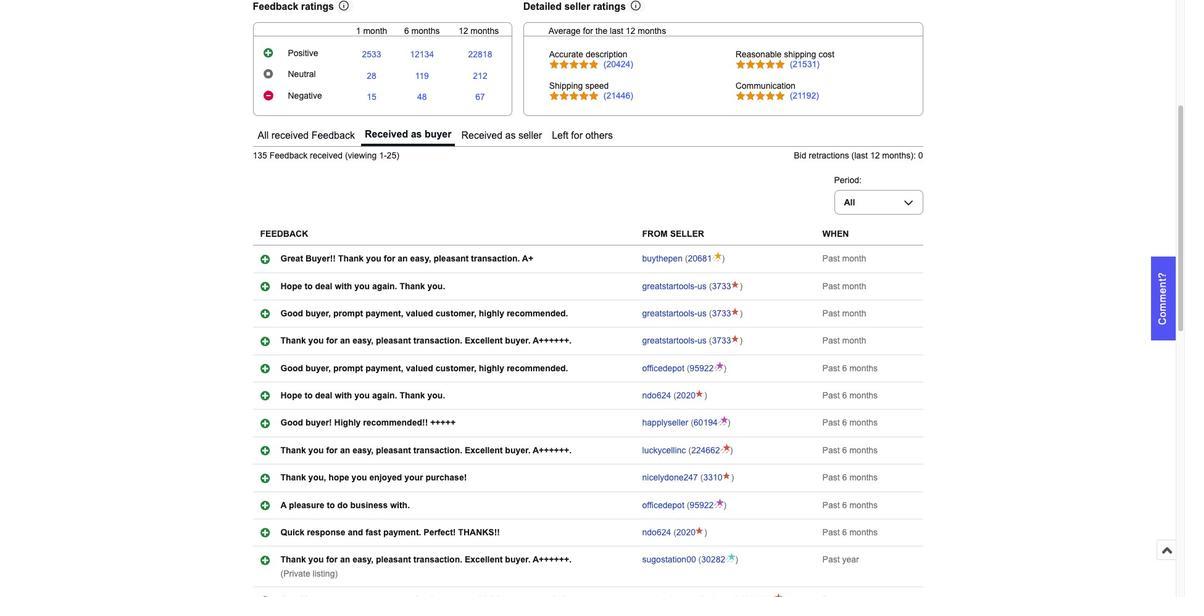 Task type: vqa. For each thing, say whether or not it's contained in the screenshot.
1st deal from the bottom
yes



Task type: describe. For each thing, give the bounding box(es) containing it.
( for '3310' link
[[700, 473, 703, 483]]

excellent for greatstartools-us
[[465, 336, 503, 346]]

bid
[[794, 151, 806, 161]]

quick response and fast payment. perfect! thanks!! element
[[281, 528, 500, 538]]

past month for good buyer, prompt payment, valued customer, highly recommended.
[[823, 309, 866, 318]]

( 2020 for quick response and fast payment. perfect! thanks!!
[[671, 528, 696, 538]]

greatstartools-us link for good buyer, prompt payment, valued customer, highly recommended.
[[642, 309, 707, 318]]

shipping
[[784, 49, 816, 59]]

thank inside thank you for an easy, pleasant transaction. excellent buyer. a++++++. (private listing)
[[281, 555, 306, 565]]

past for hope to deal with you again. thank you.'s "past month" element
[[823, 281, 840, 291]]

months for quick response and fast payment. perfect! thanks!!
[[850, 528, 878, 538]]

(last
[[852, 151, 868, 161]]

year
[[842, 555, 859, 565]]

retractions
[[809, 151, 849, 161]]

21446 ratings received on shipping speed. click to check average rating. element
[[604, 91, 633, 100]]

past year element containing past year
[[823, 555, 859, 565]]

3 past 6 months from the top
[[823, 418, 878, 428]]

2 ratings from the left
[[593, 1, 626, 12]]

48
[[417, 92, 427, 102]]

month for great buyer!! thank you for an easy, pleasant transaction. a+
[[842, 254, 866, 264]]

(21446) button
[[604, 91, 633, 100]]

greatstartools-us for good buyer, prompt payment, valued customer, highly recommended.
[[642, 309, 707, 318]]

6 past 6 months element from the top
[[823, 500, 878, 510]]

greatstartools- for thank you for an easy, pleasant transaction. excellent buyer. a++++++.
[[642, 336, 698, 346]]

20424 ratings received on accurate description. click to check average rating. element
[[604, 59, 633, 69]]

past for sixth the past 6 months element from the top of the page
[[823, 500, 840, 510]]

6 for thank you, hope you enjoyed your purchase!
[[842, 473, 847, 483]]

1 month
[[356, 26, 387, 36]]

highly
[[334, 418, 361, 428]]

28 button
[[367, 71, 376, 81]]

deal for ndo624
[[315, 391, 332, 401]]

6 for thank you for an easy, pleasant transaction. excellent buyer. a++++++.
[[842, 446, 847, 455]]

as for buyer
[[411, 129, 422, 139]]

response
[[307, 528, 345, 538]]

received as buyer button
[[361, 126, 455, 146]]

months for a pleasure to do business with.
[[850, 500, 878, 510]]

135 feedback received (viewing 1-25)
[[253, 151, 399, 161]]

( 20681
[[683, 254, 712, 264]]

comment?
[[1157, 272, 1168, 325]]

and
[[348, 528, 363, 538]]

purchase!
[[426, 473, 467, 483]]

greatstartools-us for hope to deal with you again. thank you.
[[642, 281, 707, 291]]

received for received as buyer
[[365, 129, 408, 139]]

past month element for good buyer, prompt payment, valued customer, highly recommended.
[[823, 309, 866, 318]]

(21531) button
[[790, 59, 820, 69]]

224662 link
[[691, 446, 720, 455]]

month for thank you for an easy, pleasant transaction. excellent buyer. a++++++.
[[842, 336, 866, 346]]

224662
[[691, 446, 720, 455]]

excellent for luckycellinc
[[465, 446, 503, 455]]

( for 20681 "link"
[[685, 254, 688, 264]]

60194 link
[[694, 418, 718, 428]]

comment? link
[[1151, 257, 1176, 341]]

12134
[[410, 49, 434, 59]]

thank you for an easy, pleasant transaction. excellent buyer. a++++++. for greatstartools-us
[[281, 336, 572, 346]]

past 6 months for transaction.
[[823, 446, 878, 455]]

hope for greatstartools-us
[[281, 281, 302, 291]]

119
[[415, 71, 429, 81]]

2020 for quick response and fast payment. perfect! thanks!!
[[676, 528, 696, 538]]

15
[[367, 92, 376, 102]]

past 6 months element for highly
[[823, 363, 878, 373]]

valued for officedepot
[[406, 363, 433, 373]]

0 vertical spatial seller
[[564, 1, 590, 12]]

greatstartools-us link for hope to deal with you again. thank you.
[[642, 281, 707, 291]]

received as seller button
[[458, 126, 546, 146]]

past month element for great buyer!! thank you for an easy, pleasant transaction. a+
[[823, 254, 866, 264]]

nicelydone247 link
[[642, 473, 698, 483]]

past month element for thank you for an easy, pleasant transaction. excellent buyer. a++++++.
[[823, 336, 866, 346]]

months):
[[882, 151, 916, 161]]

20681 link
[[688, 254, 712, 264]]

good for happlyseller
[[281, 418, 303, 428]]

past month for thank you for an easy, pleasant transaction. excellent buyer. a++++++.
[[823, 336, 866, 346]]

pleasure
[[289, 500, 324, 510]]

48 button
[[417, 92, 427, 102]]

us for good buyer, prompt payment, valued customer, highly recommended.
[[698, 309, 707, 318]]

the
[[596, 26, 608, 36]]

prompt for greatstartools-us
[[333, 309, 363, 318]]

12134 button
[[410, 49, 434, 59]]

3733 link for hope to deal with you again. thank you.
[[712, 281, 731, 291]]

received for received as seller
[[461, 130, 503, 141]]

buyer. for luckycellinc
[[505, 446, 531, 455]]

12 months
[[459, 26, 499, 36]]

sugostation00
[[642, 555, 696, 565]]

reasonable
[[736, 49, 782, 59]]

2 vertical spatial feedback
[[270, 151, 308, 161]]

good buyer, prompt payment, valued customer, highly recommended. element for greatstartools-us
[[281, 309, 568, 318]]

happlyseller
[[642, 418, 688, 428]]

( for 95922 link for good buyer, prompt payment, valued customer, highly recommended.
[[687, 363, 690, 373]]

again. for ndo624
[[372, 391, 397, 401]]

95922 link for a pleasure to do business with.
[[690, 500, 714, 510]]

highly for officedepot
[[479, 363, 504, 373]]

feedback
[[260, 229, 308, 239]]

1 vertical spatial received
[[310, 151, 343, 161]]

us for hope to deal with you again. thank you.
[[698, 281, 707, 291]]

luckycellinc
[[642, 446, 686, 455]]

( for "3733" link associated with hope to deal with you again. thank you.
[[709, 281, 712, 291]]

speed
[[585, 81, 609, 91]]

(viewing
[[345, 151, 377, 161]]

3310
[[703, 473, 723, 483]]

with.
[[390, 500, 410, 510]]

buyer. for greatstartools-us
[[505, 336, 531, 346]]

left
[[552, 130, 568, 141]]

others
[[585, 130, 613, 141]]

shipping
[[549, 81, 583, 91]]

from seller element
[[642, 229, 704, 239]]

22818
[[468, 49, 492, 59]]

past for the past 6 months element related to transaction.
[[823, 446, 840, 455]]

business
[[350, 500, 388, 510]]

a++++++. for greatstartools-us
[[533, 336, 572, 346]]

transaction. inside thank you for an easy, pleasant transaction. excellent buyer. a++++++. (private listing)
[[413, 555, 462, 565]]

recommended!!
[[363, 418, 428, 428]]

detailed
[[523, 1, 562, 12]]

( 3733 for thank you for an easy, pleasant transaction. excellent buyer. a++++++.
[[707, 336, 731, 346]]

left for others
[[552, 130, 613, 141]]

happlyseller link
[[642, 418, 688, 428]]

2533
[[362, 49, 381, 59]]

quick
[[281, 528, 305, 538]]

21531 ratings received on reasonable shipping cost. click to check average rating. element
[[790, 59, 820, 69]]

good buyer! highly recommended!! +++++ element
[[281, 418, 456, 428]]

months for thank you for an easy, pleasant transaction. excellent buyer. a++++++.
[[850, 446, 878, 455]]

great
[[281, 254, 303, 264]]

nicelydone247
[[642, 473, 698, 483]]

( 95922 for a pleasure to do business with.
[[684, 500, 714, 510]]

luckycellinc link
[[642, 446, 686, 455]]

past 6 months for purchase!
[[823, 473, 878, 483]]

( for "3733" link related to thank you for an easy, pleasant transaction. excellent buyer. a++++++.
[[709, 336, 712, 346]]

past for the past 6 months element related to thanks!!
[[823, 528, 840, 538]]

ndo624 for quick response and fast payment. perfect! thanks!!
[[642, 528, 671, 538]]

thanks!!
[[458, 528, 500, 538]]

2 past year element from the top
[[823, 596, 859, 598]]

past year
[[823, 555, 859, 565]]

15 button
[[367, 92, 376, 102]]

67 button
[[475, 92, 485, 102]]

seller inside received as seller button
[[519, 130, 542, 141]]

accurate
[[549, 49, 583, 59]]

select the feedback time period you want to see element
[[834, 175, 862, 185]]

past 6 months for highly
[[823, 363, 878, 373]]

hope to deal with you again. thank you. element for greatstartools-us
[[281, 281, 445, 291]]

2 vertical spatial to
[[327, 500, 335, 510]]

1 ratings from the left
[[301, 1, 334, 12]]

feedback ratings
[[253, 1, 334, 12]]

you. for greatstartools-us
[[428, 281, 445, 291]]

buyer. inside thank you for an easy, pleasant transaction. excellent buyer. a++++++. (private listing)
[[505, 555, 531, 565]]

hope for ndo624
[[281, 391, 302, 401]]

2020 link for quick response and fast payment. perfect! thanks!!
[[676, 528, 696, 538]]

past for "past month" element associated with good buyer, prompt payment, valued customer, highly recommended.
[[823, 309, 840, 318]]

you. for ndo624
[[428, 391, 445, 401]]

119 button
[[415, 71, 429, 81]]

20681
[[688, 254, 712, 264]]

past 6 months element for purchase!
[[823, 473, 878, 483]]

past for "past month" element related to thank you for an easy, pleasant transaction. excellent buyer. a++++++.
[[823, 336, 840, 346]]

past 6 months for thanks!!
[[823, 528, 878, 538]]

3 good buyer, prompt payment, valued customer, highly recommended. element from the top
[[281, 596, 568, 598]]

received inside button
[[271, 130, 309, 141]]

30282
[[701, 555, 725, 565]]

received as seller
[[461, 130, 542, 141]]

( 3310
[[698, 473, 723, 483]]

28
[[367, 71, 376, 81]]

6 months
[[404, 26, 440, 36]]

1
[[356, 26, 361, 36]]

3733 for thank you for an easy, pleasant transaction. excellent buyer. a++++++.
[[712, 336, 731, 346]]

1 horizontal spatial 12
[[626, 26, 635, 36]]

+++++
[[430, 418, 456, 428]]

6 for quick response and fast payment. perfect! thanks!!
[[842, 528, 847, 538]]

to for greatstartools-us
[[305, 281, 313, 291]]

cost
[[819, 49, 835, 59]]

buythepen
[[642, 254, 683, 264]]

fast
[[366, 528, 381, 538]]

6 past 6 months from the top
[[823, 500, 878, 510]]

( 30282
[[696, 555, 725, 565]]



Task type: locate. For each thing, give the bounding box(es) containing it.
to left do
[[327, 500, 335, 510]]

0 horizontal spatial all
[[258, 130, 269, 141]]

buyer!!
[[306, 254, 336, 264]]

1 ndo624 link from the top
[[642, 391, 671, 401]]

past for thank's the past 6 months element
[[823, 391, 840, 401]]

0 vertical spatial past year element
[[823, 555, 859, 565]]

1 2020 from the top
[[676, 391, 696, 401]]

1 vertical spatial 95922 link
[[690, 500, 714, 510]]

2 a++++++. from the top
[[533, 446, 572, 455]]

1 3733 from the top
[[712, 281, 731, 291]]

4 past 6 months element from the top
[[823, 446, 878, 455]]

average for the last 12 months
[[549, 26, 666, 36]]

1 thank you for an easy, pleasant transaction. excellent buyer. a++++++. from the top
[[281, 336, 572, 346]]

seller left left
[[519, 130, 542, 141]]

transaction.
[[471, 254, 520, 264], [413, 336, 462, 346], [413, 446, 462, 455], [413, 555, 462, 565]]

2020 link
[[676, 391, 696, 401], [676, 528, 696, 538]]

recommended. for greatstartools-us
[[507, 309, 568, 318]]

1 vertical spatial past year element
[[823, 596, 859, 598]]

officedepot link down nicelydone247
[[642, 500, 684, 510]]

3733 for hope to deal with you again. thank you.
[[712, 281, 731, 291]]

2 recommended. from the top
[[507, 363, 568, 373]]

feedback up 135 feedback received (viewing 1-25)
[[312, 130, 355, 141]]

1 ( 2020 from the top
[[671, 391, 696, 401]]

12 right "last"
[[626, 26, 635, 36]]

1 past 6 months from the top
[[823, 363, 878, 373]]

1 vertical spatial good buyer, prompt payment, valued customer, highly recommended.
[[281, 363, 568, 373]]

greatstartools-us
[[642, 281, 707, 291], [642, 309, 707, 318], [642, 336, 707, 346]]

2 you. from the top
[[428, 391, 445, 401]]

3733 for good buyer, prompt payment, valued customer, highly recommended.
[[712, 309, 731, 318]]

0 vertical spatial officedepot
[[642, 363, 684, 373]]

months for good buyer, prompt payment, valued customer, highly recommended.
[[850, 363, 878, 373]]

2 highly from the top
[[479, 363, 504, 373]]

customer,
[[436, 309, 477, 318], [436, 363, 477, 373]]

quick response and fast payment. perfect! thanks!!
[[281, 528, 500, 538]]

0 horizontal spatial as
[[411, 129, 422, 139]]

buyer, down buyer!! on the left top of page
[[306, 309, 331, 318]]

2 vertical spatial us
[[698, 336, 707, 346]]

1 vertical spatial 3733 link
[[712, 309, 731, 318]]

1 hope from the top
[[281, 281, 302, 291]]

7 past 6 months element from the top
[[823, 528, 878, 538]]

( for the 2020 link for quick response and fast payment. perfect! thanks!!
[[674, 528, 676, 538]]

2 deal from the top
[[315, 391, 332, 401]]

payment, up recommended!!
[[366, 363, 404, 373]]

good buyer, prompt payment, valued customer, highly recommended. up +++++
[[281, 363, 568, 373]]

prompt for officedepot
[[333, 363, 363, 373]]

1 vertical spatial to
[[305, 391, 313, 401]]

2 vertical spatial greatstartools-
[[642, 336, 698, 346]]

( 95922 down ( 3310
[[684, 500, 714, 510]]

1 past month element from the top
[[823, 254, 866, 264]]

0 vertical spatial greatstartools-us
[[642, 281, 707, 291]]

2 officedepot from the top
[[642, 500, 684, 510]]

ndo624 for hope to deal with you again. thank you.
[[642, 391, 671, 401]]

2020 link up ( 60194 in the bottom right of the page
[[676, 391, 696, 401]]

2020 link for hope to deal with you again. thank you.
[[676, 391, 696, 401]]

2 past month from the top
[[823, 281, 866, 291]]

25)
[[387, 151, 399, 161]]

greatstartools- for hope to deal with you again. thank you.
[[642, 281, 698, 291]]

0 vertical spatial hope to deal with you again. thank you. element
[[281, 281, 445, 291]]

2 good buyer, prompt payment, valued customer, highly recommended. from the top
[[281, 363, 568, 373]]

0 vertical spatial all
[[258, 130, 269, 141]]

deal
[[315, 281, 332, 291], [315, 391, 332, 401]]

again. up recommended!!
[[372, 391, 397, 401]]

1 customer, from the top
[[436, 309, 477, 318]]

month
[[363, 26, 387, 36], [842, 254, 866, 264], [842, 281, 866, 291], [842, 309, 866, 318], [842, 336, 866, 346]]

6 for a pleasure to do business with.
[[842, 500, 847, 510]]

0 vertical spatial thank you for an easy, pleasant transaction. excellent buyer. a++++++.
[[281, 336, 572, 346]]

received inside received as seller button
[[461, 130, 503, 141]]

( 2020 up the happlyseller link
[[671, 391, 696, 401]]

1 vertical spatial ( 95922
[[684, 500, 714, 510]]

3 past month element from the top
[[823, 309, 866, 318]]

hope to deal with you again. thank you. element up good buyer! highly recommended!! +++++ element
[[281, 391, 445, 401]]

all up '135'
[[258, 130, 269, 141]]

description
[[586, 49, 628, 59]]

good buyer, prompt payment, valued customer, highly recommended. for officedepot
[[281, 363, 568, 373]]

1 horizontal spatial ratings
[[593, 1, 626, 12]]

( 95922 for good buyer, prompt payment, valued customer, highly recommended.
[[684, 363, 714, 373]]

again. for greatstartools-us
[[372, 281, 397, 291]]

valued up +++++
[[406, 363, 433, 373]]

feedback down the all received feedback button
[[270, 151, 308, 161]]

1 vertical spatial ndo624 link
[[642, 528, 671, 538]]

feedback up positive
[[253, 1, 298, 12]]

2 greatstartools-us from the top
[[642, 309, 707, 318]]

2 past from the top
[[823, 281, 840, 291]]

1 vertical spatial officedepot
[[642, 500, 684, 510]]

do
[[337, 500, 348, 510]]

deal down buyer!! on the left top of page
[[315, 281, 332, 291]]

0 vertical spatial hope to deal with you again. thank you.
[[281, 281, 445, 291]]

feedback inside button
[[312, 130, 355, 141]]

1 you. from the top
[[428, 281, 445, 291]]

1 vertical spatial greatstartools-us link
[[642, 309, 707, 318]]

enjoyed
[[369, 473, 402, 483]]

negative
[[288, 91, 322, 101]]

60194
[[694, 418, 718, 428]]

1 good from the top
[[281, 309, 303, 318]]

3733 link
[[712, 281, 731, 291], [712, 309, 731, 318], [712, 336, 731, 346]]

1 vertical spatial ( 3733
[[707, 309, 731, 318]]

buyer, up the buyer!
[[306, 363, 331, 373]]

2 buyer, from the top
[[306, 363, 331, 373]]

hope to deal with you again. thank you. up good buyer! highly recommended!! +++++ element
[[281, 391, 445, 401]]

1-
[[379, 151, 387, 161]]

seller up average at the top
[[564, 1, 590, 12]]

2 hope from the top
[[281, 391, 302, 401]]

past month element
[[823, 254, 866, 264], [823, 281, 866, 291], [823, 309, 866, 318], [823, 336, 866, 346]]

0 vertical spatial 3733 link
[[712, 281, 731, 291]]

thank
[[338, 254, 364, 264], [400, 281, 425, 291], [281, 336, 306, 346], [400, 391, 425, 401], [281, 446, 306, 455], [281, 473, 306, 483], [281, 555, 306, 565]]

1 horizontal spatial all
[[844, 198, 855, 208]]

thank you for an easy, pleasant transaction. excellent buyer. a++++++. for luckycellinc
[[281, 446, 572, 455]]

1 vertical spatial 2020
[[676, 528, 696, 538]]

all inside button
[[258, 130, 269, 141]]

2 greatstartools-us link from the top
[[642, 309, 707, 318]]

a++++++. inside thank you for an easy, pleasant transaction. excellent buyer. a++++++. (private listing)
[[533, 555, 572, 565]]

2020 for hope to deal with you again. thank you.
[[676, 391, 696, 401]]

95922 for a pleasure to do business with.
[[690, 500, 714, 510]]

0 vertical spatial 95922 link
[[690, 363, 714, 373]]

0 vertical spatial highly
[[479, 309, 504, 318]]

thank you for an easy, pleasant transaction. excellent buyer. a++++++. (private listing)
[[281, 555, 572, 579]]

1 vertical spatial officedepot link
[[642, 500, 684, 510]]

1 buyer. from the top
[[505, 336, 531, 346]]

1 vertical spatial a++++++.
[[533, 446, 572, 455]]

1 vertical spatial seller
[[519, 130, 542, 141]]

( for 95922 link corresponding to a pleasure to do business with.
[[687, 500, 690, 510]]

2 2020 from the top
[[676, 528, 696, 538]]

thank you for an easy, pleasant transaction. excellent buyer. a++++++. element for luckycellinc
[[281, 446, 572, 455]]

0 vertical spatial 2020
[[676, 391, 696, 401]]

payment, down great buyer!! thank you for an easy, pleasant transaction. a+
[[366, 309, 404, 318]]

again. down great buyer!! thank you for an easy, pleasant transaction. a+
[[372, 281, 397, 291]]

1 greatstartools- from the top
[[642, 281, 698, 291]]

2 vertical spatial 3733
[[712, 336, 731, 346]]

valued down great buyer!! thank you for an easy, pleasant transaction. a+
[[406, 309, 433, 318]]

buyer, for greatstartools-us
[[306, 309, 331, 318]]

2 hope to deal with you again. thank you. element from the top
[[281, 391, 445, 401]]

0 vertical spatial ndo624
[[642, 391, 671, 401]]

ndo624 link
[[642, 391, 671, 401], [642, 528, 671, 538]]

9 past from the top
[[823, 473, 840, 483]]

all inside popup button
[[844, 198, 855, 208]]

hope to deal with you again. thank you. element
[[281, 281, 445, 291], [281, 391, 445, 401]]

officedepot
[[642, 363, 684, 373], [642, 500, 684, 510]]

a pleasure to do business with. element
[[281, 500, 410, 510]]

67
[[475, 92, 485, 102]]

3 ( 3733 from the top
[[707, 336, 731, 346]]

2 hope to deal with you again. thank you. from the top
[[281, 391, 445, 401]]

good buyer! highly recommended!! +++++
[[281, 418, 456, 428]]

6 past from the top
[[823, 391, 840, 401]]

customer, for greatstartools-us
[[436, 309, 477, 318]]

your
[[404, 473, 423, 483]]

0 vertical spatial deal
[[315, 281, 332, 291]]

0 vertical spatial received
[[271, 130, 309, 141]]

2 past 6 months element from the top
[[823, 391, 878, 401]]

( for 60194 link
[[691, 418, 694, 428]]

ndo624 link up the happlyseller link
[[642, 391, 671, 401]]

0 horizontal spatial received
[[271, 130, 309, 141]]

good for greatstartools-us
[[281, 309, 303, 318]]

2 us from the top
[[698, 309, 707, 318]]

to up the buyer!
[[305, 391, 313, 401]]

0 vertical spatial customer,
[[436, 309, 477, 318]]

recommended.
[[507, 309, 568, 318], [507, 363, 568, 373]]

1 hope to deal with you again. thank you. element from the top
[[281, 281, 445, 291]]

1 horizontal spatial received
[[461, 130, 503, 141]]

when element
[[823, 229, 849, 239]]

received down the all received feedback button
[[310, 151, 343, 161]]

2 with from the top
[[335, 391, 352, 401]]

with down buyer!! on the left top of page
[[335, 281, 352, 291]]

0 vertical spatial payment,
[[366, 309, 404, 318]]

1 vertical spatial recommended.
[[507, 363, 568, 373]]

2 vertical spatial excellent
[[465, 555, 503, 565]]

for inside button
[[571, 130, 583, 141]]

ratings up positive
[[301, 1, 334, 12]]

21192 ratings received on communication. click to check average rating. element
[[790, 91, 819, 100]]

(21192)
[[790, 91, 819, 100]]

(21446)
[[604, 91, 633, 100]]

received up '1-'
[[365, 129, 408, 139]]

2 excellent from the top
[[465, 446, 503, 455]]

1 vertical spatial with
[[335, 391, 352, 401]]

1 95922 link from the top
[[690, 363, 714, 373]]

past for great buyer!! thank you for an easy, pleasant transaction. a+'s "past month" element
[[823, 254, 840, 264]]

past month for hope to deal with you again. thank you.
[[823, 281, 866, 291]]

12 right (last
[[870, 151, 880, 161]]

month for hope to deal with you again. thank you.
[[842, 281, 866, 291]]

2 2020 link from the top
[[676, 528, 696, 538]]

prompt down buyer!! on the left top of page
[[333, 309, 363, 318]]

last
[[610, 26, 623, 36]]

95922 link down ( 3310
[[690, 500, 714, 510]]

0 horizontal spatial ratings
[[301, 1, 334, 12]]

greatstartools-us link for thank you for an easy, pleasant transaction. excellent buyer. a++++++.
[[642, 336, 707, 346]]

( for "3733" link related to good buyer, prompt payment, valued customer, highly recommended.
[[709, 309, 712, 318]]

3 greatstartools- from the top
[[642, 336, 698, 346]]

1 ( 3733 from the top
[[707, 281, 731, 291]]

received down 67
[[461, 130, 503, 141]]

officedepot link for a pleasure to do business with.
[[642, 500, 684, 510]]

thank you for an easy, pleasant transaction. excellent buyer. a++++++. element
[[281, 336, 572, 346], [281, 446, 572, 455], [281, 555, 572, 565]]

left for others button
[[548, 126, 617, 146]]

0 vertical spatial ( 2020
[[671, 391, 696, 401]]

2 thank you for an easy, pleasant transaction. excellent buyer. a++++++. element from the top
[[281, 446, 572, 455]]

4 past month element from the top
[[823, 336, 866, 346]]

hope to deal with you again. thank you. down buyer!! on the left top of page
[[281, 281, 445, 291]]

ndo624 up sugostation00 link
[[642, 528, 671, 538]]

0 horizontal spatial 12
[[459, 26, 468, 36]]

95922 link for good buyer, prompt payment, valued customer, highly recommended.
[[690, 363, 714, 373]]

you. down great buyer!! thank you for an easy, pleasant transaction. a+
[[428, 281, 445, 291]]

ndo624 link for quick response and fast payment. perfect! thanks!!
[[642, 528, 671, 538]]

1 vertical spatial all
[[844, 198, 855, 208]]

all received feedback button
[[254, 126, 359, 146]]

an inside thank you for an easy, pleasant transaction. excellent buyer. a++++++. (private listing)
[[340, 555, 350, 565]]

6 for good buyer! highly recommended!! +++++
[[842, 418, 847, 428]]

officedepot down nicelydone247
[[642, 500, 684, 510]]

buythepen link
[[642, 254, 683, 264]]

1 vertical spatial valued
[[406, 363, 433, 373]]

1 vertical spatial good buyer, prompt payment, valued customer, highly recommended. element
[[281, 363, 568, 373]]

good buyer, prompt payment, valued customer, highly recommended. element down great buyer!! thank you for an easy, pleasant transaction. a+
[[281, 309, 568, 318]]

(private
[[281, 569, 310, 579]]

1 deal from the top
[[315, 281, 332, 291]]

perfect!
[[424, 528, 456, 538]]

0 vertical spatial 95922
[[690, 363, 714, 373]]

2 vertical spatial 3733 link
[[712, 336, 731, 346]]

past for the past 6 months element corresponding to purchase!
[[823, 473, 840, 483]]

( 60194
[[688, 418, 718, 428]]

from seller
[[642, 229, 704, 239]]

0 vertical spatial ( 3733
[[707, 281, 731, 291]]

3 3733 link from the top
[[712, 336, 731, 346]]

received up 135 feedback received (viewing 1-25)
[[271, 130, 309, 141]]

you.
[[428, 281, 445, 291], [428, 391, 445, 401]]

0 vertical spatial buyer.
[[505, 336, 531, 346]]

3733 link for good buyer, prompt payment, valued customer, highly recommended.
[[712, 309, 731, 318]]

135
[[253, 151, 267, 161]]

(20424)
[[604, 59, 633, 69]]

0 vertical spatial officedepot link
[[642, 363, 684, 373]]

( 3733 for hope to deal with you again. thank you.
[[707, 281, 731, 291]]

pleasant inside thank you for an easy, pleasant transaction. excellent buyer. a++++++. (private listing)
[[376, 555, 411, 565]]

received inside received as buyer button
[[365, 129, 408, 139]]

2 vertical spatial a++++++.
[[533, 555, 572, 565]]

0 vertical spatial greatstartools-
[[642, 281, 698, 291]]

1 highly from the top
[[479, 309, 504, 318]]

5 past from the top
[[823, 363, 840, 373]]

0 vertical spatial good buyer, prompt payment, valued customer, highly recommended. element
[[281, 309, 568, 318]]

officedepot link
[[642, 363, 684, 373], [642, 500, 684, 510]]

( 2020 up sugostation00 link
[[671, 528, 696, 538]]

12 past from the top
[[823, 555, 840, 565]]

3 thank you for an easy, pleasant transaction. excellent buyer. a++++++. element from the top
[[281, 555, 572, 565]]

30282 link
[[701, 555, 725, 565]]

( 3733 for good buyer, prompt payment, valued customer, highly recommended.
[[707, 309, 731, 318]]

1 horizontal spatial seller
[[564, 1, 590, 12]]

2 vertical spatial ( 3733
[[707, 336, 731, 346]]

excellent
[[465, 336, 503, 346], [465, 446, 503, 455], [465, 555, 503, 565]]

accurate description
[[549, 49, 628, 59]]

1 valued from the top
[[406, 309, 433, 318]]

0 vertical spatial you.
[[428, 281, 445, 291]]

0 vertical spatial feedback
[[253, 1, 298, 12]]

greatstartools-us for thank you for an easy, pleasant transaction. excellent buyer. a++++++.
[[642, 336, 707, 346]]

officedepot link up the happlyseller
[[642, 363, 684, 373]]

past 6 months element
[[823, 363, 878, 373], [823, 391, 878, 401], [823, 418, 878, 428], [823, 446, 878, 455], [823, 473, 878, 483], [823, 500, 878, 510], [823, 528, 878, 538]]

212 button
[[473, 71, 487, 81]]

thank you for an easy, pleasant transaction. excellent buyer. a++++++.
[[281, 336, 572, 346], [281, 446, 572, 455]]

3 a++++++. from the top
[[533, 555, 572, 565]]

feedback element
[[260, 229, 308, 239]]

0 vertical spatial valued
[[406, 309, 433, 318]]

3 past month from the top
[[823, 309, 866, 318]]

2020 up ( 60194 in the bottom right of the page
[[676, 391, 696, 401]]

months for thank you, hope you enjoyed your purchase!
[[850, 473, 878, 483]]

easy, inside thank you for an easy, pleasant transaction. excellent buyer. a++++++. (private listing)
[[353, 555, 374, 565]]

good buyer, prompt payment, valued customer, highly recommended. element up +++++
[[281, 363, 568, 373]]

1 again. from the top
[[372, 281, 397, 291]]

2 vertical spatial good buyer, prompt payment, valued customer, highly recommended. element
[[281, 596, 568, 598]]

0 vertical spatial a++++++.
[[533, 336, 572, 346]]

reasonable shipping cost
[[736, 49, 835, 59]]

1 vertical spatial you.
[[428, 391, 445, 401]]

all down the select the feedback time period you want to see element at top
[[844, 198, 855, 208]]

to down buyer!! on the left top of page
[[305, 281, 313, 291]]

1 thank you for an easy, pleasant transaction. excellent buyer. a++++++. element from the top
[[281, 336, 572, 346]]

buyer,
[[306, 309, 331, 318], [306, 363, 331, 373]]

0 vertical spatial again.
[[372, 281, 397, 291]]

you. up +++++
[[428, 391, 445, 401]]

2020
[[676, 391, 696, 401], [676, 528, 696, 538]]

ndo624 link up sugostation00 link
[[642, 528, 671, 538]]

1 vertical spatial prompt
[[333, 363, 363, 373]]

4 past from the top
[[823, 336, 840, 346]]

1 a++++++. from the top
[[533, 336, 572, 346]]

great buyer!! thank you for an easy, pleasant transaction. a+ element
[[281, 254, 533, 264]]

95922 link up ( 60194 in the bottom right of the page
[[690, 363, 714, 373]]

thank you for an easy, pleasant transaction. excellent buyer. a++++++. element for greatstartools-us
[[281, 336, 572, 346]]

( for 30282 'link'
[[699, 555, 701, 565]]

( 224662
[[686, 446, 720, 455]]

for inside thank you for an easy, pleasant transaction. excellent buyer. a++++++. (private listing)
[[326, 555, 338, 565]]

excellent inside thank you for an easy, pleasant transaction. excellent buyer. a++++++. (private listing)
[[465, 555, 503, 565]]

3 3733 from the top
[[712, 336, 731, 346]]

2 ndo624 from the top
[[642, 528, 671, 538]]

0 vertical spatial with
[[335, 281, 352, 291]]

2 ndo624 link from the top
[[642, 528, 671, 538]]

1 officedepot from the top
[[642, 363, 684, 373]]

3 greatstartools-us from the top
[[642, 336, 707, 346]]

95922
[[690, 363, 714, 373], [690, 500, 714, 510]]

5 past 6 months element from the top
[[823, 473, 878, 483]]

payment, for officedepot
[[366, 363, 404, 373]]

with up highly
[[335, 391, 352, 401]]

95922 for good buyer, prompt payment, valued customer, highly recommended.
[[690, 363, 714, 373]]

ndo624
[[642, 391, 671, 401], [642, 528, 671, 538]]

(21192) button
[[790, 91, 819, 100]]

0 vertical spatial ( 95922
[[684, 363, 714, 373]]

1 vertical spatial 95922
[[690, 500, 714, 510]]

2 vertical spatial greatstartools-us link
[[642, 336, 707, 346]]

with for greatstartools-us
[[335, 281, 352, 291]]

as for seller
[[505, 130, 516, 141]]

1 past year element from the top
[[823, 555, 859, 565]]

thank you, hope you enjoyed your purchase! element
[[281, 473, 467, 483]]

1 good buyer, prompt payment, valued customer, highly recommended. from the top
[[281, 309, 568, 318]]

1 past from the top
[[823, 254, 840, 264]]

1 officedepot link from the top
[[642, 363, 684, 373]]

1 recommended. from the top
[[507, 309, 568, 318]]

us for thank you for an easy, pleasant transaction. excellent buyer. a++++++.
[[698, 336, 707, 346]]

month for good buyer, prompt payment, valued customer, highly recommended.
[[842, 309, 866, 318]]

all received feedback
[[258, 130, 355, 141]]

2 95922 link from the top
[[690, 500, 714, 510]]

ndo624 up the happlyseller link
[[642, 391, 671, 401]]

0 vertical spatial good buyer, prompt payment, valued customer, highly recommended.
[[281, 309, 568, 318]]

1 2020 link from the top
[[676, 391, 696, 401]]

hope to deal with you again. thank you.
[[281, 281, 445, 291], [281, 391, 445, 401]]

deal up the buyer!
[[315, 391, 332, 401]]

2 again. from the top
[[372, 391, 397, 401]]

1 ndo624 from the top
[[642, 391, 671, 401]]

0 vertical spatial greatstartools-us link
[[642, 281, 707, 291]]

1 vertical spatial customer,
[[436, 363, 477, 373]]

0 vertical spatial to
[[305, 281, 313, 291]]

( 95922 up ( 60194 in the bottom right of the page
[[684, 363, 714, 373]]

2 valued from the top
[[406, 363, 433, 373]]

hope to deal with you again. thank you. element for ndo624
[[281, 391, 445, 401]]

6 for good buyer, prompt payment, valued customer, highly recommended.
[[842, 363, 847, 373]]

past 6 months element for transaction.
[[823, 446, 878, 455]]

1 vertical spatial us
[[698, 309, 707, 318]]

1 vertical spatial greatstartools-
[[642, 309, 698, 318]]

0 vertical spatial 3733
[[712, 281, 731, 291]]

shipping speed
[[549, 81, 609, 91]]

7 past 6 months from the top
[[823, 528, 878, 538]]

to for ndo624
[[305, 391, 313, 401]]

0 vertical spatial good
[[281, 309, 303, 318]]

2533 button
[[362, 49, 381, 59]]

2 good from the top
[[281, 363, 303, 373]]

buyer
[[425, 129, 452, 139]]

95922 up ( 60194 in the bottom right of the page
[[690, 363, 714, 373]]

ndo624 link for hope to deal with you again. thank you.
[[642, 391, 671, 401]]

)
[[722, 254, 725, 264], [740, 281, 743, 291], [740, 309, 743, 318], [740, 336, 743, 346], [724, 363, 727, 373], [704, 391, 707, 401], [728, 418, 731, 428], [730, 446, 733, 455], [731, 473, 734, 483], [724, 500, 727, 510], [704, 528, 707, 538], [735, 555, 738, 565]]

good buyer, prompt payment, valued customer, highly recommended. element
[[281, 309, 568, 318], [281, 363, 568, 373], [281, 596, 568, 598]]

8 past from the top
[[823, 446, 840, 455]]

as left left
[[505, 130, 516, 141]]

1 vertical spatial payment,
[[366, 363, 404, 373]]

feedback
[[253, 1, 298, 12], [312, 130, 355, 141], [270, 151, 308, 161]]

10 past from the top
[[823, 500, 840, 510]]

good for officedepot
[[281, 363, 303, 373]]

past 6 months for thank
[[823, 391, 878, 401]]

(20424) button
[[604, 59, 633, 69]]

bid retractions (last 12 months): 0
[[794, 151, 923, 161]]

4 past month from the top
[[823, 336, 866, 346]]

2 customer, from the top
[[436, 363, 477, 373]]

0 vertical spatial hope
[[281, 281, 302, 291]]

good buyer, prompt payment, valued customer, highly recommended. element for officedepot
[[281, 363, 568, 373]]

1 vertical spatial buyer,
[[306, 363, 331, 373]]

hope to deal with you again. thank you. for ndo624
[[281, 391, 445, 401]]

hope to deal with you again. thank you. element down buyer!! on the left top of page
[[281, 281, 445, 291]]

recommended. for officedepot
[[507, 363, 568, 373]]

past 6 months
[[823, 363, 878, 373], [823, 391, 878, 401], [823, 418, 878, 428], [823, 446, 878, 455], [823, 473, 878, 483], [823, 500, 878, 510], [823, 528, 878, 538]]

good buyer, prompt payment, valued customer, highly recommended. element down thank you for an easy, pleasant transaction. excellent buyer. a++++++. (private listing)
[[281, 596, 568, 598]]

4 past 6 months from the top
[[823, 446, 878, 455]]

period:
[[834, 175, 862, 185]]

past for the past 6 months element for highly
[[823, 363, 840, 373]]

payment, for greatstartools-us
[[366, 309, 404, 318]]

received as buyer
[[365, 129, 452, 139]]

2 horizontal spatial 12
[[870, 151, 880, 161]]

12 right 6 months
[[459, 26, 468, 36]]

easy,
[[410, 254, 431, 264], [353, 336, 374, 346], [353, 446, 374, 455], [353, 555, 374, 565]]

1 good buyer, prompt payment, valued customer, highly recommended. element from the top
[[281, 309, 568, 318]]

officedepot up the happlyseller
[[642, 363, 684, 373]]

past for 5th the past 6 months element from the bottom
[[823, 418, 840, 428]]

3 excellent from the top
[[465, 555, 503, 565]]

hope to deal with you again. thank you. for greatstartools-us
[[281, 281, 445, 291]]

0 horizontal spatial received
[[365, 129, 408, 139]]

2 thank you for an easy, pleasant transaction. excellent buyer. a++++++. from the top
[[281, 446, 572, 455]]

2 ( 2020 from the top
[[671, 528, 696, 538]]

1 vertical spatial ndo624
[[642, 528, 671, 538]]

average
[[549, 26, 581, 36]]

1 vertical spatial again.
[[372, 391, 397, 401]]

past 6 months element for thanks!!
[[823, 528, 878, 538]]

officedepot link for good buyer, prompt payment, valued customer, highly recommended.
[[642, 363, 684, 373]]

2 vertical spatial greatstartools-us
[[642, 336, 707, 346]]

3310 link
[[703, 473, 723, 483]]

1 vertical spatial highly
[[479, 363, 504, 373]]

2 greatstartools- from the top
[[642, 309, 698, 318]]

1 95922 from the top
[[690, 363, 714, 373]]

payment,
[[366, 309, 404, 318], [366, 363, 404, 373]]

2020 up sugostation00 link
[[676, 528, 696, 538]]

2020 link up sugostation00 link
[[676, 528, 696, 538]]

0 vertical spatial thank you for an easy, pleasant transaction. excellent buyer. a++++++. element
[[281, 336, 572, 346]]

1 vertical spatial thank you for an easy, pleasant transaction. excellent buyer. a++++++.
[[281, 446, 572, 455]]

us
[[698, 281, 707, 291], [698, 309, 707, 318], [698, 336, 707, 346]]

1 prompt from the top
[[333, 309, 363, 318]]

2 past 6 months from the top
[[823, 391, 878, 401]]

past year element
[[823, 555, 859, 565], [823, 596, 859, 598]]

good buyer, prompt payment, valued customer, highly recommended. down great buyer!! thank you for an easy, pleasant transaction. a+
[[281, 309, 568, 318]]

3 past 6 months element from the top
[[823, 418, 878, 428]]

ratings up average for the last 12 months
[[593, 1, 626, 12]]

95922 down ( 3310
[[690, 500, 714, 510]]

3 buyer. from the top
[[505, 555, 531, 565]]

highly for greatstartools-us
[[479, 309, 504, 318]]

3 past from the top
[[823, 309, 840, 318]]

prompt up highly
[[333, 363, 363, 373]]

1 greatstartools-us link from the top
[[642, 281, 707, 291]]

months for hope to deal with you again. thank you.
[[850, 391, 878, 401]]

customer, for officedepot
[[436, 363, 477, 373]]

1 vertical spatial feedback
[[312, 130, 355, 141]]

a++++++. for luckycellinc
[[533, 446, 572, 455]]

as left buyer
[[411, 129, 422, 139]]

2 vertical spatial buyer.
[[505, 555, 531, 565]]

0 vertical spatial recommended.
[[507, 309, 568, 318]]

listing)
[[313, 569, 338, 579]]

1 vertical spatial hope to deal with you again. thank you. element
[[281, 391, 445, 401]]

you inside thank you for an easy, pleasant transaction. excellent buyer. a++++++. (private listing)
[[308, 555, 324, 565]]

2 prompt from the top
[[333, 363, 363, 373]]

2 buyer. from the top
[[505, 446, 531, 455]]

past month
[[823, 254, 866, 264], [823, 281, 866, 291], [823, 309, 866, 318], [823, 336, 866, 346]]

1 vertical spatial deal
[[315, 391, 332, 401]]

0 vertical spatial us
[[698, 281, 707, 291]]

greatstartools- for good buyer, prompt payment, valued customer, highly recommended.
[[642, 309, 698, 318]]



